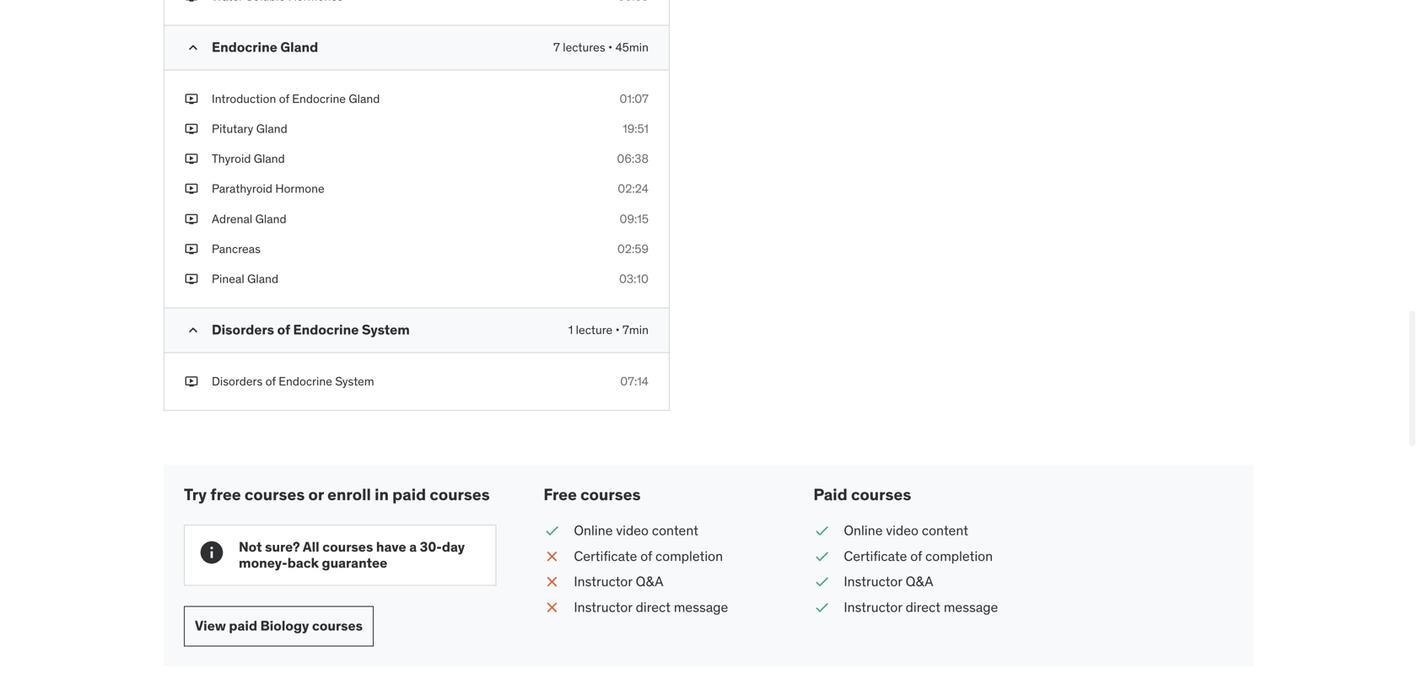 Task type: vqa. For each thing, say whether or not it's contained in the screenshot.
leftmost THE •
yes



Task type: locate. For each thing, give the bounding box(es) containing it.
7
[[554, 40, 560, 55]]

endocrine for 01:07
[[292, 91, 346, 106]]

3 xsmall image from the top
[[185, 121, 198, 137]]

1 disorders from the top
[[212, 321, 274, 338]]

1 horizontal spatial completion
[[926, 547, 993, 565]]

0 horizontal spatial •
[[608, 40, 613, 55]]

not sure? all courses have a 30-day money-back guarantee
[[239, 538, 465, 572]]

1 direct from the left
[[636, 599, 671, 616]]

paid right "in"
[[392, 484, 426, 505]]

completion
[[656, 547, 723, 565], [926, 547, 993, 565]]

pineal gland
[[212, 271, 278, 286]]

introduction of endocrine gland
[[212, 91, 380, 106]]

gland for pitutary gland
[[256, 121, 287, 136]]

view
[[195, 617, 226, 635]]

thyroid gland
[[212, 151, 285, 166]]

2 instructor direct message from the left
[[844, 599, 998, 616]]

1 horizontal spatial certificate of completion
[[844, 547, 993, 565]]

1 message from the left
[[674, 599, 728, 616]]

certificate down free courses
[[574, 547, 637, 565]]

online
[[574, 522, 613, 539], [844, 522, 883, 539]]

content
[[652, 522, 699, 539], [922, 522, 969, 539]]

online video content down paid courses
[[844, 522, 969, 539]]

parathyroid
[[212, 181, 273, 196]]

0 vertical spatial •
[[608, 40, 613, 55]]

q&a
[[636, 573, 664, 590], [906, 573, 934, 590]]

small image
[[185, 39, 202, 56], [185, 322, 202, 339], [544, 547, 561, 566], [544, 573, 561, 592], [814, 573, 831, 592], [544, 598, 561, 617]]

1 certificate of completion from the left
[[574, 547, 723, 565]]

certificate of completion
[[574, 547, 723, 565], [844, 547, 993, 565]]

• left 45min
[[608, 40, 613, 55]]

of
[[279, 91, 289, 106], [277, 321, 290, 338], [266, 374, 276, 389], [641, 547, 652, 565], [911, 547, 922, 565]]

2 instructor q&a from the left
[[844, 573, 934, 590]]

0 vertical spatial system
[[362, 321, 410, 338]]

1 vertical spatial •
[[616, 322, 620, 338]]

2 direct from the left
[[906, 599, 941, 616]]

online video content down free courses
[[574, 522, 699, 539]]

1 certificate from the left
[[574, 547, 637, 565]]

30-
[[420, 538, 442, 556]]

0 horizontal spatial online video content
[[574, 522, 699, 539]]

gland for adrenal gland
[[255, 211, 287, 226]]

courses
[[245, 484, 305, 505], [430, 484, 490, 505], [581, 484, 641, 505], [851, 484, 911, 505], [323, 538, 373, 556], [312, 617, 363, 635]]

0 horizontal spatial message
[[674, 599, 728, 616]]

gland for endocrine gland
[[280, 38, 318, 56]]

1 horizontal spatial online video content
[[844, 522, 969, 539]]

7 lectures • 45min
[[554, 40, 649, 55]]

2 online video content from the left
[[844, 522, 969, 539]]

courses right free
[[581, 484, 641, 505]]

1 online video content from the left
[[574, 522, 699, 539]]

courses right all
[[323, 538, 373, 556]]

2 xsmall image from the top
[[185, 91, 198, 107]]

1 online from the left
[[574, 522, 613, 539]]

0 horizontal spatial completion
[[656, 547, 723, 565]]

of for 01:07
[[279, 91, 289, 106]]

1 video from the left
[[616, 522, 649, 539]]

parathyroid hormone
[[212, 181, 325, 196]]

courses right biology
[[312, 617, 363, 635]]

free courses
[[544, 484, 641, 505]]

1 disorders of endocrine system from the top
[[212, 321, 410, 338]]

•
[[608, 40, 613, 55], [616, 322, 620, 338]]

or
[[308, 484, 324, 505]]

2 content from the left
[[922, 522, 969, 539]]

1 horizontal spatial paid
[[392, 484, 426, 505]]

view paid biology courses
[[195, 617, 363, 635]]

endocrine for 07:14
[[279, 374, 332, 389]]

paid right view
[[229, 617, 257, 635]]

2 disorders from the top
[[212, 374, 263, 389]]

0 vertical spatial paid
[[392, 484, 426, 505]]

instructor direct message for free courses
[[574, 599, 728, 616]]

system for 1 lecture
[[362, 321, 410, 338]]

2 certificate from the left
[[844, 547, 907, 565]]

1 horizontal spatial direct
[[906, 599, 941, 616]]

1 horizontal spatial •
[[616, 322, 620, 338]]

• left 7min at left top
[[616, 322, 620, 338]]

certificate of completion down paid courses
[[844, 547, 993, 565]]

0 horizontal spatial content
[[652, 522, 699, 539]]

certificate of completion for paid courses
[[844, 547, 993, 565]]

1 horizontal spatial instructor direct message
[[844, 599, 998, 616]]

2 completion from the left
[[926, 547, 993, 565]]

02:59
[[617, 241, 649, 256]]

1 instructor direct message from the left
[[574, 599, 728, 616]]

try
[[184, 484, 207, 505]]

1
[[569, 322, 573, 338]]

0 vertical spatial disorders
[[212, 321, 274, 338]]

0 horizontal spatial video
[[616, 522, 649, 539]]

2 online from the left
[[844, 522, 883, 539]]

enroll
[[327, 484, 371, 505]]

certificate of completion down free courses
[[574, 547, 723, 565]]

gland
[[280, 38, 318, 56], [349, 91, 380, 106], [256, 121, 287, 136], [254, 151, 285, 166], [255, 211, 287, 226], [247, 271, 278, 286]]

2 certificate of completion from the left
[[844, 547, 993, 565]]

online video content for free courses
[[574, 522, 699, 539]]

small image
[[544, 521, 561, 540], [814, 521, 831, 540], [814, 547, 831, 566], [814, 598, 831, 617]]

content for free courses
[[652, 522, 699, 539]]

2 message from the left
[[944, 599, 998, 616]]

disorders
[[212, 321, 274, 338], [212, 374, 263, 389]]

certificate
[[574, 547, 637, 565], [844, 547, 907, 565]]

gland for thyroid gland
[[254, 151, 285, 166]]

0 horizontal spatial direct
[[636, 599, 671, 616]]

introduction
[[212, 91, 276, 106]]

1 horizontal spatial message
[[944, 599, 998, 616]]

1 content from the left
[[652, 522, 699, 539]]

1 horizontal spatial video
[[886, 522, 919, 539]]

courses left or
[[245, 484, 305, 505]]

message
[[674, 599, 728, 616], [944, 599, 998, 616]]

instructor
[[574, 573, 633, 590], [844, 573, 903, 590], [574, 599, 633, 616], [844, 599, 903, 616]]

online down paid courses
[[844, 522, 883, 539]]

1 vertical spatial paid
[[229, 617, 257, 635]]

7min
[[623, 322, 649, 338]]

endocrine for 1 lecture
[[293, 321, 359, 338]]

4 xsmall image from the top
[[185, 151, 198, 167]]

0 horizontal spatial certificate
[[574, 547, 637, 565]]

day
[[442, 538, 465, 556]]

direct for free courses
[[636, 599, 671, 616]]

1 horizontal spatial instructor q&a
[[844, 573, 934, 590]]

0 horizontal spatial instructor q&a
[[574, 573, 664, 590]]

06:38
[[617, 151, 649, 166]]

0 horizontal spatial instructor direct message
[[574, 599, 728, 616]]

8 xsmall image from the top
[[185, 373, 198, 390]]

certificate for paid
[[844, 547, 907, 565]]

instructor q&a
[[574, 573, 664, 590], [844, 573, 934, 590]]

online for paid
[[844, 522, 883, 539]]

certificate down paid courses
[[844, 547, 907, 565]]

disorders of endocrine system
[[212, 321, 410, 338], [212, 374, 374, 389]]

of for 1 lecture
[[277, 321, 290, 338]]

1 vertical spatial disorders of endocrine system
[[212, 374, 374, 389]]

1 horizontal spatial content
[[922, 522, 969, 539]]

instructor direct message
[[574, 599, 728, 616], [844, 599, 998, 616]]

xsmall image for thyroid gland
[[185, 151, 198, 167]]

thyroid
[[212, 151, 251, 166]]

system
[[362, 321, 410, 338], [335, 374, 374, 389]]

paid
[[814, 484, 848, 505]]

online down free courses
[[574, 522, 613, 539]]

online video content
[[574, 522, 699, 539], [844, 522, 969, 539]]

1 q&a from the left
[[636, 573, 664, 590]]

1 vertical spatial system
[[335, 374, 374, 389]]

xsmall image
[[185, 211, 198, 227]]

1 horizontal spatial certificate
[[844, 547, 907, 565]]

free
[[210, 484, 241, 505]]

03:10
[[619, 271, 649, 286]]

1 lecture • 7min
[[569, 322, 649, 338]]

1 instructor q&a from the left
[[574, 573, 664, 590]]

1 horizontal spatial online
[[844, 522, 883, 539]]

video for paid courses
[[886, 522, 919, 539]]

0 vertical spatial disorders of endocrine system
[[212, 321, 410, 338]]

direct
[[636, 599, 671, 616], [906, 599, 941, 616]]

0 horizontal spatial certificate of completion
[[574, 547, 723, 565]]

6 xsmall image from the top
[[185, 241, 198, 257]]

2 disorders of endocrine system from the top
[[212, 374, 374, 389]]

1 vertical spatial disorders
[[212, 374, 263, 389]]

1 completion from the left
[[656, 547, 723, 565]]

video down paid courses
[[886, 522, 919, 539]]

5 xsmall image from the top
[[185, 181, 198, 197]]

0 horizontal spatial paid
[[229, 617, 257, 635]]

sure?
[[265, 538, 300, 556]]

video down free courses
[[616, 522, 649, 539]]

hormone
[[275, 181, 325, 196]]

1 horizontal spatial q&a
[[906, 573, 934, 590]]

endocrine
[[212, 38, 277, 56], [292, 91, 346, 106], [293, 321, 359, 338], [279, 374, 332, 389]]

xsmall image
[[185, 0, 198, 5], [185, 91, 198, 107], [185, 121, 198, 137], [185, 151, 198, 167], [185, 181, 198, 197], [185, 241, 198, 257], [185, 271, 198, 287], [185, 373, 198, 390]]

2 video from the left
[[886, 522, 919, 539]]

2 q&a from the left
[[906, 573, 934, 590]]

paid
[[392, 484, 426, 505], [229, 617, 257, 635]]

video
[[616, 522, 649, 539], [886, 522, 919, 539]]

07:14
[[620, 374, 649, 389]]

7 xsmall image from the top
[[185, 271, 198, 287]]

0 horizontal spatial q&a
[[636, 573, 664, 590]]

0 horizontal spatial online
[[574, 522, 613, 539]]



Task type: describe. For each thing, give the bounding box(es) containing it.
xsmall image for disorders of endocrine system
[[185, 373, 198, 390]]

all
[[303, 538, 320, 556]]

02:24
[[618, 181, 649, 196]]

courses up the day
[[430, 484, 490, 505]]

disorders for 1 lecture
[[212, 321, 274, 338]]

xsmall image for pitutary gland
[[185, 121, 198, 137]]

q&a for free courses
[[636, 573, 664, 590]]

xsmall image for introduction of endocrine gland
[[185, 91, 198, 107]]

a
[[409, 538, 417, 556]]

guarantee
[[322, 554, 388, 572]]

disorders of endocrine system for 07:14
[[212, 374, 374, 389]]

online video content for paid courses
[[844, 522, 969, 539]]

lectures
[[563, 40, 606, 55]]

adrenal gland
[[212, 211, 287, 226]]

completion for paid courses
[[926, 547, 993, 565]]

system for 07:14
[[335, 374, 374, 389]]

direct for paid courses
[[906, 599, 941, 616]]

xsmall image for pineal gland
[[185, 271, 198, 287]]

xsmall image for pancreas
[[185, 241, 198, 257]]

gland for pineal gland
[[247, 271, 278, 286]]

of for 07:14
[[266, 374, 276, 389]]

instructor direct message for paid courses
[[844, 599, 998, 616]]

01:07
[[620, 91, 649, 106]]

message for free courses
[[674, 599, 728, 616]]

free
[[544, 484, 577, 505]]

message for paid courses
[[944, 599, 998, 616]]

certificate of completion for free courses
[[574, 547, 723, 565]]

have
[[376, 538, 406, 556]]

content for paid courses
[[922, 522, 969, 539]]

courses inside view paid biology courses link
[[312, 617, 363, 635]]

xsmall image for parathyroid hormone
[[185, 181, 198, 197]]

09:15
[[620, 211, 649, 226]]

45min
[[616, 40, 649, 55]]

video for free courses
[[616, 522, 649, 539]]

pineal
[[212, 271, 244, 286]]

endocrine gland
[[212, 38, 318, 56]]

online for free
[[574, 522, 613, 539]]

disorders of endocrine system for 1 lecture
[[212, 321, 410, 338]]

instructor q&a for free courses
[[574, 573, 664, 590]]

view paid biology courses link
[[184, 606, 374, 647]]

pancreas
[[212, 241, 261, 256]]

courses inside not sure? all courses have a 30-day money-back guarantee
[[323, 538, 373, 556]]

certificate for free
[[574, 547, 637, 565]]

completion for free courses
[[656, 547, 723, 565]]

• for endocrine gland
[[608, 40, 613, 55]]

courses right paid at right
[[851, 484, 911, 505]]

pitutary gland
[[212, 121, 287, 136]]

pitutary
[[212, 121, 253, 136]]

adrenal
[[212, 211, 252, 226]]

biology
[[260, 617, 309, 635]]

1 xsmall image from the top
[[185, 0, 198, 5]]

• for disorders of endocrine system
[[616, 322, 620, 338]]

disorders for 07:14
[[212, 374, 263, 389]]

not
[[239, 538, 262, 556]]

back
[[288, 554, 319, 572]]

paid courses
[[814, 484, 911, 505]]

lecture
[[576, 322, 613, 338]]

q&a for paid courses
[[906, 573, 934, 590]]

money-
[[239, 554, 288, 572]]

try free courses or enroll in paid courses
[[184, 484, 490, 505]]

instructor q&a for paid courses
[[844, 573, 934, 590]]

19:51
[[623, 121, 649, 136]]

in
[[375, 484, 389, 505]]



